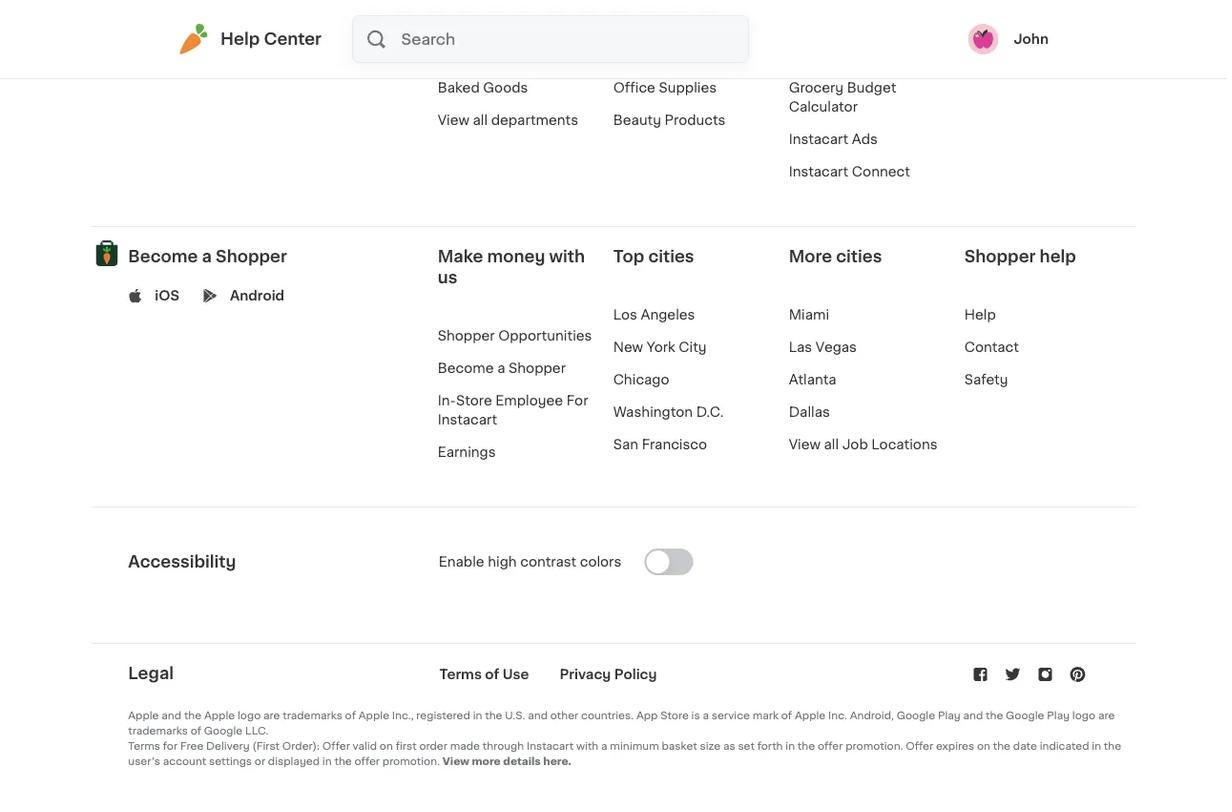 Task type: describe. For each thing, give the bounding box(es) containing it.
a left minimum
[[602, 742, 608, 752]]

privacy policy
[[560, 669, 657, 682]]

made
[[450, 742, 480, 752]]

supplies
[[659, 81, 717, 95]]

1 on from the left
[[380, 742, 393, 752]]

miami link
[[789, 308, 830, 322]]

3 apple from the left
[[359, 711, 390, 722]]

instacart connect
[[789, 165, 911, 179]]

shop by location
[[965, 49, 1083, 62]]

help for help link for contact
[[965, 308, 997, 322]]

with inside apple and the apple logo are trademarks of apple inc., registered in the u.s. and other countries. app store is a service mark of apple inc. android, google play and the google play logo are trademarks of google llc. terms for free delivery (first order): offer valid on first order made through instacart with a minimum basket size as set forth in the offer promotion. offer expires on the date indicated in the user's account settings or displayed in the offer promotion.
[[577, 742, 599, 752]]

2 logo from the left
[[1073, 711, 1096, 722]]

a right is
[[703, 711, 709, 722]]

baked goods link
[[438, 81, 528, 95]]

1 apple from the left
[[128, 711, 159, 722]]

the right "indicated"
[[1105, 742, 1122, 752]]

contrast
[[521, 556, 577, 569]]

products
[[665, 114, 726, 127]]

shopper left help
[[965, 249, 1036, 265]]

1 offer from the left
[[323, 742, 350, 752]]

facebook image
[[971, 666, 990, 685]]

terms of use
[[440, 669, 529, 682]]

los angeles link
[[614, 308, 695, 322]]

view all job locations link
[[789, 438, 938, 452]]

the right forth
[[798, 742, 816, 752]]

enable
[[439, 556, 485, 569]]

ios
[[155, 289, 180, 303]]

1 and from the left
[[162, 711, 182, 722]]

first
[[396, 742, 417, 752]]

goods
[[483, 81, 528, 95]]

android link
[[230, 287, 285, 306]]

safety link
[[965, 373, 1009, 387]]

pantry food
[[438, 49, 520, 62]]

beauty products
[[614, 114, 726, 127]]

washington
[[614, 406, 693, 419]]

u.s.
[[505, 711, 526, 722]]

here.
[[544, 757, 572, 767]]

apple and the apple logo are trademarks of apple inc., registered in the u.s. and other countries. app store is a service mark of apple inc. android, google play and the google play logo are trademarks of google llc. terms for free delivery (first order): offer valid on first order made through instacart with a minimum basket size as set forth in the offer promotion. offer expires on the date indicated in the user's account settings or displayed in the offer promotion.
[[128, 711, 1122, 767]]

grocery inside grocery budget calculator
[[789, 81, 844, 95]]

center
[[264, 31, 322, 47]]

twitter image
[[1004, 666, 1023, 685]]

or
[[255, 757, 265, 767]]

view all departments link
[[438, 114, 579, 127]]

instacart down calculator
[[789, 133, 849, 146]]

details
[[503, 757, 541, 767]]

0 vertical spatial become a shopper
[[128, 249, 287, 265]]

money
[[487, 249, 545, 265]]

view more details here. link
[[443, 757, 572, 767]]

with inside make money with us
[[549, 249, 585, 265]]

shopper up become a shopper 'link'
[[438, 329, 495, 343]]

0 horizontal spatial offer
[[355, 757, 380, 767]]

view all job locations
[[789, 438, 938, 452]]

as
[[724, 742, 736, 752]]

order
[[420, 742, 448, 752]]

mark
[[753, 711, 779, 722]]

view more details here.
[[443, 757, 572, 767]]

app
[[637, 711, 658, 722]]

0 horizontal spatial become
[[128, 249, 198, 265]]

atlanta link
[[789, 373, 837, 387]]

las vegas link
[[789, 341, 857, 354]]

a down shopper opportunities
[[498, 362, 506, 375]]

legal
[[128, 666, 174, 682]]

expires
[[937, 742, 975, 752]]

displayed
[[268, 757, 320, 767]]

top
[[614, 249, 645, 265]]

for
[[567, 394, 589, 408]]

view for view more details here.
[[443, 757, 470, 767]]

the right displayed
[[335, 757, 352, 767]]

1 horizontal spatial offer
[[818, 742, 843, 752]]

vegas
[[816, 341, 857, 354]]

job
[[843, 438, 869, 452]]

in right displayed
[[323, 757, 332, 767]]

user avatar image
[[969, 24, 999, 54]]

instacart ads
[[789, 133, 878, 146]]

instacart image
[[179, 24, 209, 54]]

of up free
[[191, 726, 201, 737]]

1 horizontal spatial trademarks
[[283, 711, 343, 722]]

llc.
[[245, 726, 269, 737]]

shop by location link
[[965, 49, 1083, 62]]

las
[[789, 341, 813, 354]]

free
[[180, 742, 204, 752]]

office supplies
[[614, 81, 717, 95]]

new york city link
[[614, 341, 707, 354]]

organic
[[614, 16, 667, 30]]

pinterest image
[[1069, 666, 1088, 685]]

policy
[[615, 669, 657, 682]]

contact
[[965, 341, 1020, 354]]

essentials
[[690, 49, 758, 62]]

safety
[[965, 373, 1009, 387]]

accessibility
[[128, 554, 236, 571]]

in-
[[438, 394, 456, 408]]

in-store employee for instacart
[[438, 394, 589, 427]]

by
[[1003, 49, 1021, 62]]

2 and from the left
[[528, 711, 548, 722]]

store inside apple and the apple logo are trademarks of apple inc., registered in the u.s. and other countries. app store is a service mark of apple inc. android, google play and the google play logo are trademarks of google llc. terms for free delivery (first order): offer valid on first order made through instacart with a minimum basket size as set forth in the offer promotion. offer expires on the date indicated in the user's account settings or displayed in the offer promotion.
[[661, 711, 689, 722]]

help link for contact
[[965, 308, 997, 322]]

shop
[[965, 49, 1000, 62]]

android,
[[850, 711, 895, 722]]

all for departments
[[473, 114, 488, 127]]

in right forth
[[786, 742, 795, 752]]

cities for more cities
[[837, 249, 883, 265]]

atlanta
[[789, 373, 837, 387]]

washington d.c.
[[614, 406, 724, 419]]

inc.,
[[392, 711, 414, 722]]

the left date
[[994, 742, 1011, 752]]

1 horizontal spatial google
[[897, 711, 936, 722]]

the up free
[[184, 711, 202, 722]]

0 horizontal spatial google
[[204, 726, 243, 737]]

beauty products link
[[614, 114, 726, 127]]

become a shopper link
[[438, 362, 566, 375]]

budget
[[848, 81, 897, 95]]

food
[[485, 49, 520, 62]]



Task type: vqa. For each thing, say whether or not it's contained in the screenshot.
App on the bottom right of the page
yes



Task type: locate. For each thing, give the bounding box(es) containing it.
is
[[692, 711, 700, 722]]

offer left valid
[[323, 742, 350, 752]]

seafood link
[[438, 16, 494, 30]]

cities right "more"
[[837, 249, 883, 265]]

instacart ads link
[[789, 133, 878, 146]]

1 vertical spatial all
[[824, 438, 839, 452]]

forth
[[758, 742, 783, 752]]

2 apple from the left
[[204, 711, 235, 722]]

help link up the shop at right top
[[965, 16, 997, 30]]

baked goods
[[438, 81, 528, 95]]

0 vertical spatial all
[[473, 114, 488, 127]]

0 horizontal spatial offer
[[323, 742, 350, 752]]

become up in-
[[438, 362, 494, 375]]

in-store employee for instacart link
[[438, 394, 589, 427]]

0 vertical spatial view
[[438, 114, 470, 127]]

1 horizontal spatial play
[[1048, 711, 1070, 722]]

1 horizontal spatial all
[[824, 438, 839, 452]]

through
[[483, 742, 524, 752]]

help link up contact
[[965, 308, 997, 322]]

baked
[[438, 81, 480, 95]]

1 horizontal spatial grocery
[[789, 81, 844, 95]]

view for view all job locations
[[789, 438, 821, 452]]

offer
[[323, 742, 350, 752], [906, 742, 934, 752]]

1 cities from the left
[[649, 249, 695, 265]]

1 horizontal spatial terms
[[440, 669, 482, 682]]

and up "expires"
[[964, 711, 984, 722]]

delivery
[[206, 742, 250, 752]]

0 horizontal spatial promotion.
[[383, 757, 440, 767]]

2 cities from the left
[[837, 249, 883, 265]]

0 vertical spatial store
[[456, 394, 492, 408]]

with
[[549, 249, 585, 265], [577, 742, 599, 752]]

1 vertical spatial with
[[577, 742, 599, 752]]

washington d.c. link
[[614, 406, 724, 419]]

become a shopper down shopper opportunities
[[438, 362, 566, 375]]

shopper opportunities link
[[438, 329, 592, 343]]

terms up registered
[[440, 669, 482, 682]]

terms of use link
[[440, 669, 529, 682]]

become
[[128, 249, 198, 265], [438, 362, 494, 375]]

0 horizontal spatial are
[[264, 711, 280, 722]]

android play store logo image
[[203, 289, 218, 303]]

help up contact
[[965, 308, 997, 322]]

2 help link from the top
[[965, 308, 997, 322]]

promotion. down first
[[383, 757, 440, 767]]

ios link
[[155, 287, 180, 306]]

0 horizontal spatial and
[[162, 711, 182, 722]]

apple up delivery
[[204, 711, 235, 722]]

help center link
[[179, 24, 322, 54]]

grocery budget calculator
[[789, 81, 897, 114]]

trademarks up for
[[128, 726, 188, 737]]

account
[[163, 757, 206, 767]]

help up the shop at right top
[[965, 16, 997, 30]]

enable high contrast colors
[[439, 556, 622, 569]]

opportunities
[[499, 329, 592, 343]]

a up android play store logo
[[202, 249, 212, 265]]

terms inside apple and the apple logo are trademarks of apple inc., registered in the u.s. and other countries. app store is a service mark of apple inc. android, google play and the google play logo are trademarks of google llc. terms for free delivery (first order): offer valid on first order made through instacart with a minimum basket size as set forth in the offer promotion. offer expires on the date indicated in the user's account settings or displayed in the offer promotion.
[[128, 742, 160, 752]]

1 vertical spatial store
[[661, 711, 689, 722]]

0 horizontal spatial all
[[473, 114, 488, 127]]

instacart up the here.
[[527, 742, 574, 752]]

help
[[965, 16, 997, 30], [221, 31, 260, 47], [965, 308, 997, 322]]

view down dallas link
[[789, 438, 821, 452]]

basket
[[662, 742, 698, 752]]

and up for
[[162, 711, 182, 722]]

store inside in-store employee for instacart
[[456, 394, 492, 408]]

with right "money"
[[549, 249, 585, 265]]

instacart down in-
[[438, 413, 498, 427]]

help
[[1040, 249, 1077, 265]]

los
[[614, 308, 638, 322]]

2 are from the left
[[1099, 711, 1116, 722]]

1 vertical spatial become a shopper
[[438, 362, 566, 375]]

san francisco
[[614, 438, 708, 452]]

logo up llc.
[[238, 711, 261, 722]]

3 and from the left
[[964, 711, 984, 722]]

android
[[230, 289, 285, 303]]

1 vertical spatial offer
[[355, 757, 380, 767]]

instacart
[[789, 133, 849, 146], [789, 165, 849, 179], [438, 413, 498, 427], [527, 742, 574, 752]]

and right u.s.
[[528, 711, 548, 722]]

minimum
[[610, 742, 659, 752]]

1 logo from the left
[[238, 711, 261, 722]]

view for view all departments
[[438, 114, 470, 127]]

valid
[[353, 742, 377, 752]]

promotion. down android,
[[846, 742, 904, 752]]

1 horizontal spatial and
[[528, 711, 548, 722]]

top cities
[[614, 249, 695, 265]]

earnings link
[[438, 446, 496, 459]]

0 vertical spatial grocery
[[670, 16, 725, 30]]

google up date
[[1006, 711, 1045, 722]]

0 vertical spatial help link
[[965, 16, 997, 30]]

for
[[163, 742, 178, 752]]

2 on from the left
[[978, 742, 991, 752]]

terms
[[440, 669, 482, 682], [128, 742, 160, 752]]

1 are from the left
[[264, 711, 280, 722]]

2 offer from the left
[[906, 742, 934, 752]]

on right "expires"
[[978, 742, 991, 752]]

0 horizontal spatial play
[[938, 711, 961, 722]]

seafood
[[438, 16, 494, 30]]

contact link
[[965, 341, 1020, 354]]

the
[[184, 711, 202, 722], [485, 711, 503, 722], [986, 711, 1004, 722], [798, 742, 816, 752], [994, 742, 1011, 752], [1105, 742, 1122, 752], [335, 757, 352, 767]]

las vegas
[[789, 341, 857, 354]]

shopper up android at the left top
[[216, 249, 287, 265]]

0 horizontal spatial cities
[[649, 249, 695, 265]]

store down become a shopper 'link'
[[456, 394, 492, 408]]

apple left inc.
[[795, 711, 826, 722]]

john
[[1014, 32, 1049, 46]]

1 vertical spatial view
[[789, 438, 821, 452]]

1 horizontal spatial are
[[1099, 711, 1116, 722]]

with down countries.
[[577, 742, 599, 752]]

2 vertical spatial view
[[443, 757, 470, 767]]

store left is
[[661, 711, 689, 722]]

1 play from the left
[[938, 711, 961, 722]]

0 horizontal spatial on
[[380, 742, 393, 752]]

of
[[485, 669, 500, 682], [345, 711, 356, 722], [782, 711, 793, 722], [191, 726, 201, 737]]

of left use
[[485, 669, 500, 682]]

grocery budget calculator link
[[789, 81, 897, 114]]

google up delivery
[[204, 726, 243, 737]]

help right instacart image
[[221, 31, 260, 47]]

1 horizontal spatial promotion.
[[846, 742, 904, 752]]

grocery up calculator
[[789, 81, 844, 95]]

0 horizontal spatial logo
[[238, 711, 261, 722]]

household essentials
[[614, 49, 758, 62]]

in right "indicated"
[[1093, 742, 1102, 752]]

0 vertical spatial with
[[549, 249, 585, 265]]

more cities
[[789, 249, 883, 265]]

0 vertical spatial become
[[128, 249, 198, 265]]

1 horizontal spatial logo
[[1073, 711, 1096, 722]]

instacart inside apple and the apple logo are trademarks of apple inc., registered in the u.s. and other countries. app store is a service mark of apple inc. android, google play and the google play logo are trademarks of google llc. terms for free delivery (first order): offer valid on first order made through instacart with a minimum basket size as set forth in the offer promotion. offer expires on the date indicated in the user's account settings or displayed in the offer promotion.
[[527, 742, 574, 752]]

set
[[738, 742, 755, 752]]

in up made at the left of page
[[473, 711, 483, 722]]

terms up user's
[[128, 742, 160, 752]]

4 apple from the left
[[795, 711, 826, 722]]

of up valid
[[345, 711, 356, 722]]

departments
[[491, 114, 579, 127]]

0 horizontal spatial grocery
[[670, 16, 725, 30]]

offer down valid
[[355, 757, 380, 767]]

play up "indicated"
[[1048, 711, 1070, 722]]

all down baked goods
[[473, 114, 488, 127]]

miami
[[789, 308, 830, 322]]

dallas link
[[789, 406, 830, 419]]

cities for top cities
[[649, 249, 695, 265]]

countries.
[[582, 711, 634, 722]]

john link
[[969, 24, 1049, 54]]

grocery up the household essentials
[[670, 16, 725, 30]]

1 vertical spatial trademarks
[[128, 726, 188, 737]]

0 horizontal spatial become a shopper
[[128, 249, 287, 265]]

are
[[264, 711, 280, 722], [1099, 711, 1116, 722]]

of right mark
[[782, 711, 793, 722]]

1 horizontal spatial become
[[438, 362, 494, 375]]

more
[[789, 249, 833, 265]]

0 horizontal spatial trademarks
[[128, 726, 188, 737]]

2 play from the left
[[1048, 711, 1070, 722]]

household essentials link
[[614, 49, 758, 62]]

1 vertical spatial terms
[[128, 742, 160, 752]]

the down facebook image
[[986, 711, 1004, 722]]

instacart down instacart ads
[[789, 165, 849, 179]]

help link for shop by location
[[965, 16, 997, 30]]

google
[[897, 711, 936, 722], [1006, 711, 1045, 722], [204, 726, 243, 737]]

become a shopper up android play store logo
[[128, 249, 287, 265]]

service
[[712, 711, 750, 722]]

user's
[[128, 757, 160, 767]]

0 vertical spatial help
[[965, 16, 997, 30]]

offer down inc.
[[818, 742, 843, 752]]

a
[[202, 249, 212, 265], [498, 362, 506, 375], [703, 711, 709, 722], [602, 742, 608, 752]]

order):
[[282, 742, 320, 752]]

location
[[1025, 49, 1083, 62]]

instagram image
[[1036, 666, 1055, 685]]

2 horizontal spatial google
[[1006, 711, 1045, 722]]

1 horizontal spatial offer
[[906, 742, 934, 752]]

us
[[438, 270, 458, 286]]

1 vertical spatial promotion.
[[383, 757, 440, 767]]

office
[[614, 81, 656, 95]]

view down made at the left of page
[[443, 757, 470, 767]]

1 horizontal spatial store
[[661, 711, 689, 722]]

2 horizontal spatial and
[[964, 711, 984, 722]]

1 vertical spatial help link
[[965, 308, 997, 322]]

1 vertical spatial grocery
[[789, 81, 844, 95]]

view all departments
[[438, 114, 579, 127]]

1 vertical spatial help
[[221, 31, 260, 47]]

0 vertical spatial offer
[[818, 742, 843, 752]]

0 horizontal spatial terms
[[128, 742, 160, 752]]

apple left 'inc.,'
[[359, 711, 390, 722]]

offer left "expires"
[[906, 742, 934, 752]]

the left u.s.
[[485, 711, 503, 722]]

city
[[679, 341, 707, 354]]

view down baked
[[438, 114, 470, 127]]

logo up "indicated"
[[1073, 711, 1096, 722]]

1 horizontal spatial become a shopper
[[438, 362, 566, 375]]

cities right top
[[649, 249, 695, 265]]

1 horizontal spatial cities
[[837, 249, 883, 265]]

indicated
[[1040, 742, 1090, 752]]

0 vertical spatial promotion.
[[846, 742, 904, 752]]

all for job
[[824, 438, 839, 452]]

instacart inside in-store employee for instacart
[[438, 413, 498, 427]]

dallas
[[789, 406, 830, 419]]

san
[[614, 438, 639, 452]]

san francisco link
[[614, 438, 708, 452]]

trademarks
[[283, 711, 343, 722], [128, 726, 188, 737]]

on left first
[[380, 742, 393, 752]]

make money with us
[[438, 249, 585, 286]]

2 vertical spatial help
[[965, 308, 997, 322]]

1 horizontal spatial on
[[978, 742, 991, 752]]

0 horizontal spatial store
[[456, 394, 492, 408]]

inc.
[[829, 711, 848, 722]]

Search search field
[[400, 16, 749, 62]]

0 vertical spatial terms
[[440, 669, 482, 682]]

apple down legal
[[128, 711, 159, 722]]

google right android,
[[897, 711, 936, 722]]

earnings
[[438, 446, 496, 459]]

1 vertical spatial become
[[438, 362, 494, 375]]

help for shop by location help link
[[965, 16, 997, 30]]

1 help link from the top
[[965, 16, 997, 30]]

d.c.
[[697, 406, 724, 419]]

help for help center
[[221, 31, 260, 47]]

trademarks up order):
[[283, 711, 343, 722]]

play up "expires"
[[938, 711, 961, 722]]

ads
[[852, 133, 878, 146]]

on
[[380, 742, 393, 752], [978, 742, 991, 752]]

become up ios in the left of the page
[[128, 249, 198, 265]]

instacart shopper app logo image
[[91, 238, 122, 269]]

office supplies link
[[614, 81, 717, 95]]

organic grocery
[[614, 16, 725, 30]]

instacart connect link
[[789, 165, 911, 179]]

ios app store logo image
[[128, 289, 143, 303]]

all left job
[[824, 438, 839, 452]]

0 vertical spatial trademarks
[[283, 711, 343, 722]]

make
[[438, 249, 483, 265]]

shopper up employee
[[509, 362, 566, 375]]



